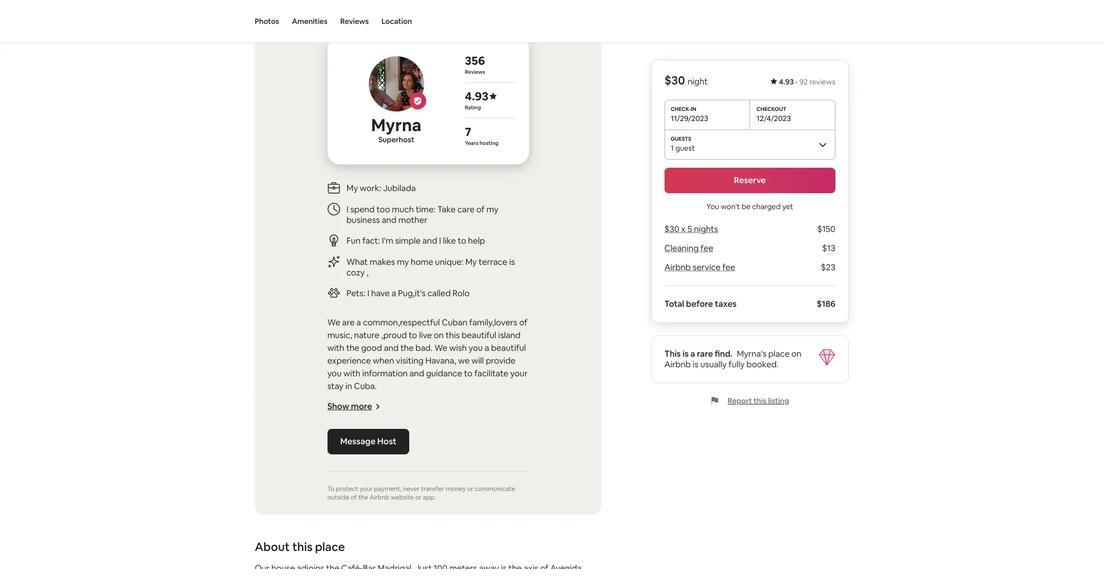 Task type: locate. For each thing, give the bounding box(es) containing it.
will
[[472, 355, 484, 366]]

this is a rare find.
[[664, 348, 733, 359]]

1 horizontal spatial place
[[768, 348, 790, 359]]

fully
[[729, 359, 745, 370]]

my right care
[[487, 204, 498, 215]]

$30 for $30 x 5 nights
[[664, 223, 679, 235]]

superhost
[[378, 135, 414, 144]]

of right care
[[476, 204, 485, 215]]

and
[[382, 214, 396, 226], [422, 235, 437, 246], [384, 342, 399, 354], [409, 368, 424, 379]]

my
[[346, 183, 358, 194], [465, 256, 477, 268]]

0 vertical spatial beautiful
[[462, 330, 496, 341]]

4.93
[[779, 77, 794, 87], [465, 89, 489, 104]]

is left usually
[[693, 359, 699, 370]]

i left have
[[367, 288, 369, 299]]

2 vertical spatial to
[[464, 368, 473, 379]]

4.93 for 4.93 · 92 reviews
[[779, 77, 794, 87]]

i'm
[[382, 235, 393, 246]]

the up visiting
[[400, 342, 414, 354]]

beautiful
[[462, 330, 496, 341], [491, 342, 526, 354]]

1 horizontal spatial you
[[469, 342, 483, 354]]

1 vertical spatial this
[[754, 396, 767, 406]]

0 vertical spatial my
[[487, 204, 498, 215]]

$23
[[821, 262, 835, 273]]

is inside what makes my home unique: my terrace is cozy ,
[[509, 256, 515, 268]]

usually
[[700, 359, 727, 370]]

of inside to protect your payment, never transfer money or communicate outside of the airbnb website or app.
[[351, 493, 357, 502]]

you up stay
[[327, 368, 342, 379]]

report this listing
[[728, 396, 789, 406]]

this for about this place
[[292, 539, 313, 554]]

listing
[[768, 396, 789, 406]]

0 horizontal spatial this
[[292, 539, 313, 554]]

2 horizontal spatial this
[[754, 396, 767, 406]]

this right the about
[[292, 539, 313, 554]]

1 horizontal spatial my
[[487, 204, 498, 215]]

stay
[[327, 381, 344, 392]]

myrna
[[371, 114, 421, 136]]

$30 x 5 nights
[[664, 223, 718, 235]]

live
[[419, 330, 432, 341]]

airbnb down cleaning
[[664, 262, 691, 273]]

my left work:
[[346, 183, 358, 194]]

1 vertical spatial you
[[327, 368, 342, 379]]

your right protect
[[360, 485, 373, 493]]

rare
[[697, 348, 713, 359]]

this down cuban
[[446, 330, 460, 341]]

4.93 · 92 reviews
[[779, 77, 835, 87]]

with down music,
[[327, 342, 344, 354]]

2 vertical spatial airbnb
[[370, 493, 389, 502]]

work:
[[360, 183, 381, 194]]

family,lovers
[[469, 317, 517, 328]]

,proud
[[381, 330, 407, 341]]

the
[[346, 342, 359, 354], [400, 342, 414, 354], [358, 493, 368, 502]]

music,
[[327, 330, 352, 341]]

0 vertical spatial reviews
[[340, 16, 369, 26]]

0 horizontal spatial 4.93
[[465, 89, 489, 104]]

$13
[[822, 243, 835, 254]]

1 horizontal spatial i
[[367, 288, 369, 299]]

$30 x 5 nights button
[[664, 223, 718, 235]]

reviews left location button on the top left of the page
[[340, 16, 369, 26]]

2 vertical spatial of
[[351, 493, 357, 502]]

airbnb left rare
[[664, 359, 691, 370]]

this
[[664, 348, 681, 359]]

location button
[[382, 0, 412, 42]]

in
[[345, 381, 352, 392]]

i
[[346, 204, 348, 215], [439, 235, 441, 246], [367, 288, 369, 299]]

1 vertical spatial we
[[434, 342, 447, 354]]

yet
[[782, 202, 793, 211]]

my right the unique:
[[465, 256, 477, 268]]

the inside to protect your payment, never transfer money or communicate outside of the airbnb website or app.
[[358, 493, 368, 502]]

airbnb inside myrna's place on airbnb is usually fully booked.
[[664, 359, 691, 370]]

,
[[367, 267, 369, 278]]

0 horizontal spatial my
[[346, 183, 358, 194]]

0 vertical spatial your
[[510, 368, 528, 379]]

of inside we are a common,respectful cuban family,lovers of music, nature ,proud to live on this beautiful island with the good and the bad. we wish you a beautiful experience when visiting havana, we will provide you with information and guidance to facilitate your stay in cuba.
[[519, 317, 527, 328]]

1 horizontal spatial reviews
[[465, 68, 485, 75]]

place inside myrna's place on airbnb is usually fully booked.
[[768, 348, 790, 359]]

website
[[391, 493, 414, 502]]

my left "home"
[[397, 256, 409, 268]]

2 horizontal spatial is
[[693, 359, 699, 370]]

0 horizontal spatial your
[[360, 485, 373, 493]]

1 horizontal spatial your
[[510, 368, 528, 379]]

are
[[342, 317, 355, 328]]

with down experience
[[343, 368, 360, 379]]

your inside we are a common,respectful cuban family,lovers of music, nature ,proud to live on this beautiful island with the good and the bad. we wish you a beautiful experience when visiting havana, we will provide you with information and guidance to facilitate your stay in cuba.
[[510, 368, 528, 379]]

or right money
[[467, 485, 473, 493]]

fee up service
[[701, 243, 713, 254]]

0 vertical spatial airbnb
[[664, 262, 691, 273]]

reviews
[[340, 16, 369, 26], [465, 68, 485, 75]]

0 horizontal spatial fee
[[701, 243, 713, 254]]

1 horizontal spatial of
[[476, 204, 485, 215]]

and up i'm at the top left of the page
[[382, 214, 396, 226]]

this left listing
[[754, 396, 767, 406]]

rating
[[465, 104, 481, 111]]

1 horizontal spatial is
[[683, 348, 689, 359]]

is inside myrna's place on airbnb is usually fully booked.
[[693, 359, 699, 370]]

and down ,proud
[[384, 342, 399, 354]]

1 horizontal spatial fee
[[722, 262, 735, 273]]

myrna's
[[737, 348, 767, 359]]

good
[[361, 342, 382, 354]]

2 vertical spatial this
[[292, 539, 313, 554]]

0 vertical spatial this
[[446, 330, 460, 341]]

and down visiting
[[409, 368, 424, 379]]

verified host image
[[413, 97, 422, 105]]

like
[[443, 235, 456, 246]]

1 vertical spatial fee
[[722, 262, 735, 273]]

of right outside on the bottom of page
[[351, 493, 357, 502]]

1 vertical spatial airbnb
[[664, 359, 691, 370]]

won't
[[721, 202, 740, 211]]

$30
[[664, 73, 685, 88], [664, 223, 679, 235]]

2 horizontal spatial of
[[519, 317, 527, 328]]

we
[[327, 317, 340, 328], [434, 342, 447, 354]]

2 $30 from the top
[[664, 223, 679, 235]]

your down the provide
[[510, 368, 528, 379]]

0 vertical spatial 4.93
[[779, 77, 794, 87]]

356
[[465, 53, 485, 68]]

0 horizontal spatial on
[[434, 330, 444, 341]]

airbnb inside to protect your payment, never transfer money or communicate outside of the airbnb website or app.
[[370, 493, 389, 502]]

i left the like
[[439, 235, 441, 246]]

guest
[[675, 143, 695, 153]]

1 vertical spatial of
[[519, 317, 527, 328]]

2 vertical spatial i
[[367, 288, 369, 299]]

app.
[[423, 493, 436, 502]]

hosting
[[480, 140, 498, 147]]

2 horizontal spatial i
[[439, 235, 441, 246]]

i left spend at the left top
[[346, 204, 348, 215]]

4.93 up rating
[[465, 89, 489, 104]]

my work: jubilada
[[346, 183, 416, 194]]

called
[[428, 288, 451, 299]]

1 vertical spatial 4.93
[[465, 89, 489, 104]]

1 horizontal spatial 4.93
[[779, 77, 794, 87]]

of up "island"
[[519, 317, 527, 328]]

and inside i spend too much time: take care of my business and mother
[[382, 214, 396, 226]]

0 vertical spatial $30
[[664, 73, 685, 88]]

0 vertical spatial i
[[346, 204, 348, 215]]

1 vertical spatial on
[[791, 348, 801, 359]]

fee right service
[[722, 262, 735, 273]]

photos
[[255, 16, 279, 26]]

4.93 for 4.93
[[465, 89, 489, 104]]

the right protect
[[358, 493, 368, 502]]

1 vertical spatial my
[[465, 256, 477, 268]]

0 horizontal spatial we
[[327, 317, 340, 328]]

0 vertical spatial fee
[[701, 243, 713, 254]]

4.93 left · on the right top
[[779, 77, 794, 87]]

1 horizontal spatial my
[[465, 256, 477, 268]]

0 horizontal spatial i
[[346, 204, 348, 215]]

1 vertical spatial my
[[397, 256, 409, 268]]

we up havana,
[[434, 342, 447, 354]]

1 horizontal spatial or
[[467, 485, 473, 493]]

place down outside on the bottom of page
[[315, 539, 345, 554]]

$30 night
[[664, 73, 708, 88]]

and left the like
[[422, 235, 437, 246]]

fee
[[701, 243, 713, 254], [722, 262, 735, 273]]

myrna user profile image
[[369, 56, 424, 111], [369, 56, 424, 111]]

$30 for $30 night
[[664, 73, 685, 88]]

place right myrna's
[[768, 348, 790, 359]]

is right this
[[683, 348, 689, 359]]

information
[[362, 368, 408, 379]]

1 horizontal spatial on
[[791, 348, 801, 359]]

have
[[371, 288, 390, 299]]

to left live
[[409, 330, 417, 341]]

payment,
[[374, 485, 402, 493]]

$186
[[817, 298, 835, 309]]

place
[[768, 348, 790, 359], [315, 539, 345, 554]]

1 vertical spatial $30
[[664, 223, 679, 235]]

photos button
[[255, 0, 279, 42]]

or left app.
[[415, 493, 422, 502]]

on right live
[[434, 330, 444, 341]]

find.
[[715, 348, 733, 359]]

nature
[[354, 330, 380, 341]]

take
[[437, 204, 456, 215]]

0 vertical spatial on
[[434, 330, 444, 341]]

$30 left x
[[664, 223, 679, 235]]

cuba.
[[354, 381, 377, 392]]

on right booked.
[[791, 348, 801, 359]]

reviews down 356
[[465, 68, 485, 75]]

1 vertical spatial i
[[439, 235, 441, 246]]

of inside i spend too much time: take care of my business and mother
[[476, 204, 485, 215]]

is right "terrace"
[[509, 256, 515, 268]]

0 horizontal spatial of
[[351, 493, 357, 502]]

1 horizontal spatial this
[[446, 330, 460, 341]]

when
[[373, 355, 394, 366]]

to down we
[[464, 368, 473, 379]]

to right the like
[[458, 235, 466, 246]]

my inside i spend too much time: take care of my business and mother
[[487, 204, 498, 215]]

$30 left night
[[664, 73, 685, 88]]

a right have
[[392, 288, 396, 299]]

money
[[446, 485, 466, 493]]

more
[[351, 401, 372, 412]]

we up music,
[[327, 317, 340, 328]]

1 vertical spatial your
[[360, 485, 373, 493]]

airbnb left website at left
[[370, 493, 389, 502]]

0 vertical spatial place
[[768, 348, 790, 359]]

you up "will"
[[469, 342, 483, 354]]

this
[[446, 330, 460, 341], [754, 396, 767, 406], [292, 539, 313, 554]]

0 horizontal spatial place
[[315, 539, 345, 554]]

beautiful down "island"
[[491, 342, 526, 354]]

taxes
[[715, 298, 737, 309]]

1 $30 from the top
[[664, 73, 685, 88]]

home
[[411, 256, 433, 268]]

beautiful down family,lovers
[[462, 330, 496, 341]]

1 vertical spatial place
[[315, 539, 345, 554]]

makes
[[370, 256, 395, 268]]

0 vertical spatial of
[[476, 204, 485, 215]]

0 horizontal spatial my
[[397, 256, 409, 268]]

business
[[346, 214, 380, 226]]

years
[[465, 140, 478, 147]]

0 horizontal spatial is
[[509, 256, 515, 268]]



Task type: vqa. For each thing, say whether or not it's contained in the screenshot.
loft in montevideo studio in punta carretas with pool 1 double bed oct 24 – nov 20 $95 night · $2,927 total
no



Task type: describe. For each thing, give the bounding box(es) containing it.
pets:
[[346, 288, 365, 299]]

reserve
[[734, 175, 766, 186]]

1 vertical spatial reviews
[[465, 68, 485, 75]]

11/29/2023
[[671, 114, 708, 123]]

terrace
[[479, 256, 507, 268]]

my inside what makes my home unique: my terrace is cozy ,
[[397, 256, 409, 268]]

we
[[458, 355, 470, 366]]

cleaning
[[664, 243, 699, 254]]

0 vertical spatial with
[[327, 342, 344, 354]]

wish
[[449, 342, 467, 354]]

cozy
[[346, 267, 365, 278]]

show more link
[[327, 401, 381, 412]]

total
[[664, 298, 684, 309]]

about this place
[[255, 539, 345, 554]]

on inside myrna's place on airbnb is usually fully booked.
[[791, 348, 801, 359]]

this inside we are a common,respectful cuban family,lovers of music, nature ,proud to live on this beautiful island with the good and the bad. we wish you a beautiful experience when visiting havana, we will provide you with information and guidance to facilitate your stay in cuba.
[[446, 330, 460, 341]]

1 vertical spatial to
[[409, 330, 417, 341]]

1 guest button
[[664, 130, 835, 159]]

be
[[742, 202, 751, 211]]

transfer
[[421, 485, 444, 493]]

communicate
[[475, 485, 515, 493]]

experience
[[327, 355, 371, 366]]

provide
[[486, 355, 516, 366]]

about
[[255, 539, 290, 554]]

1 guest
[[671, 143, 695, 153]]

too
[[376, 204, 390, 215]]

what
[[346, 256, 368, 268]]

report this listing button
[[711, 396, 789, 406]]

myrna's place on airbnb is usually fully booked.
[[664, 348, 801, 370]]

0 horizontal spatial or
[[415, 493, 422, 502]]

never
[[403, 485, 420, 493]]

$150
[[817, 223, 835, 235]]

0 vertical spatial my
[[346, 183, 358, 194]]

i inside i spend too much time: take care of my business and mother
[[346, 204, 348, 215]]

fact:
[[362, 235, 380, 246]]

pug,it's
[[398, 288, 426, 299]]

we are a common,respectful cuban family,lovers of music, nature ,proud to live on this beautiful island with the good and the bad. we wish you a beautiful experience when visiting havana, we will provide you with information and guidance to facilitate your stay in cuba.
[[327, 317, 528, 392]]

fun fact: i'm simple and i like to help
[[346, 235, 485, 246]]

charged
[[752, 202, 781, 211]]

0 horizontal spatial reviews
[[340, 16, 369, 26]]

1 horizontal spatial we
[[434, 342, 447, 354]]

message host
[[340, 436, 396, 447]]

havana,
[[425, 355, 456, 366]]

protect
[[336, 485, 358, 493]]

message
[[340, 436, 375, 447]]

care
[[457, 204, 475, 215]]

amenities button
[[292, 0, 328, 42]]

1 vertical spatial beautiful
[[491, 342, 526, 354]]

·
[[795, 77, 797, 87]]

pets: i have a pug,it's called rolo
[[346, 288, 470, 299]]

a left rare
[[690, 348, 695, 359]]

my inside what makes my home unique: my terrace is cozy ,
[[465, 256, 477, 268]]

x
[[681, 223, 686, 235]]

outside
[[327, 493, 349, 502]]

total before taxes
[[664, 298, 737, 309]]

to
[[327, 485, 335, 493]]

this for report this listing
[[754, 396, 767, 406]]

host
[[377, 436, 396, 447]]

mother
[[398, 214, 427, 226]]

jubilada
[[383, 183, 416, 194]]

a up the provide
[[485, 342, 489, 354]]

you won't be charged yet
[[707, 202, 793, 211]]

rolo
[[453, 288, 470, 299]]

0 vertical spatial you
[[469, 342, 483, 354]]

show more
[[327, 401, 372, 412]]

airbnb service fee
[[664, 262, 735, 273]]

common,respectful
[[363, 317, 440, 328]]

reviews button
[[340, 0, 369, 42]]

to protect your payment, never transfer money or communicate outside of the airbnb website or app.
[[327, 485, 515, 502]]

unique:
[[435, 256, 464, 268]]

i spend too much time: take care of my business and mother
[[346, 204, 498, 226]]

the up experience
[[346, 342, 359, 354]]

your inside to protect your payment, never transfer money or communicate outside of the airbnb website or app.
[[360, 485, 373, 493]]

1 vertical spatial with
[[343, 368, 360, 379]]

amenities
[[292, 16, 328, 26]]

a right 'are' on the left bottom
[[356, 317, 361, 328]]

0 vertical spatial we
[[327, 317, 340, 328]]

0 horizontal spatial you
[[327, 368, 342, 379]]

myrna superhost
[[371, 114, 421, 144]]

cleaning fee
[[664, 243, 713, 254]]

bad.
[[416, 342, 433, 354]]

report
[[728, 396, 752, 406]]

on inside we are a common,respectful cuban family,lovers of music, nature ,proud to live on this beautiful island with the good and the bad. we wish you a beautiful experience when visiting havana, we will provide you with information and guidance to facilitate your stay in cuba.
[[434, 330, 444, 341]]

0 vertical spatial to
[[458, 235, 466, 246]]

night
[[688, 76, 708, 87]]

before
[[686, 298, 713, 309]]

service
[[693, 262, 721, 273]]

show
[[327, 401, 349, 412]]

simple
[[395, 235, 421, 246]]

92
[[799, 77, 808, 87]]

nights
[[694, 223, 718, 235]]

fun
[[346, 235, 361, 246]]

much
[[392, 204, 414, 215]]

message host link
[[327, 429, 409, 454]]

356 reviews
[[465, 53, 485, 75]]

airbnb service fee button
[[664, 262, 735, 273]]

spend
[[350, 204, 375, 215]]



